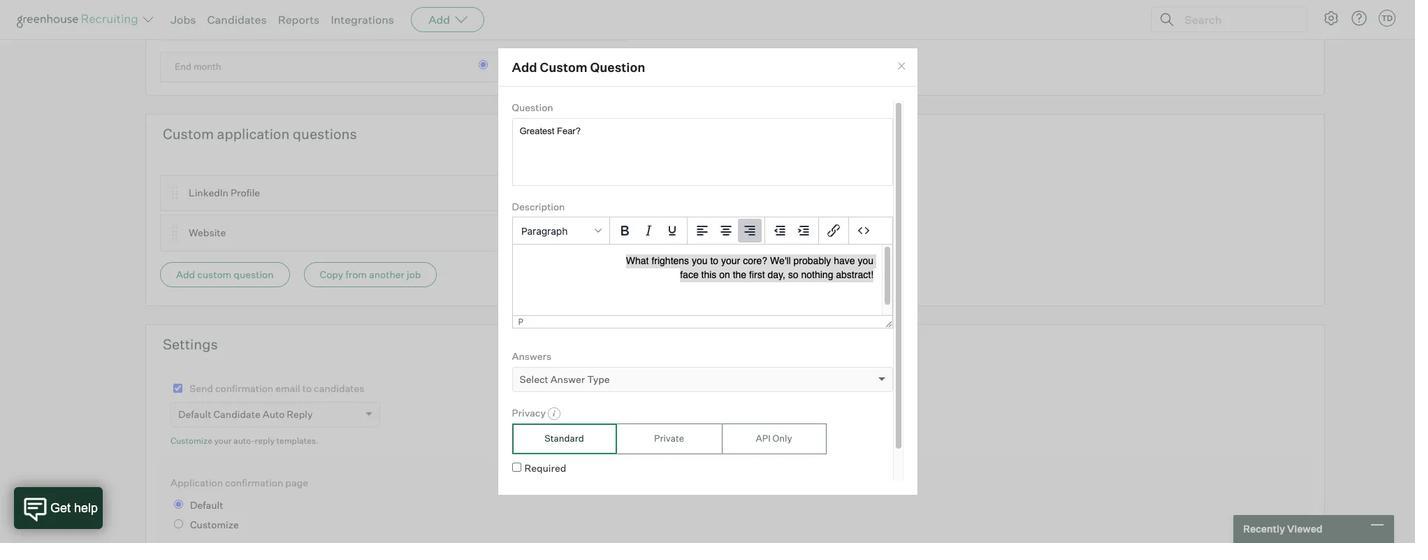 Task type: locate. For each thing, give the bounding box(es) containing it.
td button
[[1377, 7, 1399, 29]]

2 horizontal spatial add
[[512, 59, 538, 75]]

0 vertical spatial confirmation
[[215, 382, 274, 394]]

send confirmation email to candidates
[[189, 382, 365, 394]]

2 vertical spatial add
[[176, 268, 195, 280]]

1 vertical spatial customize
[[190, 519, 239, 530]]

type
[[587, 373, 610, 385]]

confirmation
[[215, 382, 274, 394], [225, 477, 283, 489]]

toolbar
[[610, 218, 688, 245], [688, 218, 765, 245], [765, 218, 819, 245]]

1 horizontal spatial custom
[[540, 59, 588, 75]]

0 vertical spatial add
[[429, 13, 450, 27]]

0 vertical spatial customize
[[171, 436, 212, 446]]

question
[[234, 268, 274, 280]]

private option
[[617, 424, 722, 454]]

settings
[[163, 335, 218, 353]]

add inside button
[[176, 268, 195, 280]]

custom inside add custom question dialog
[[540, 59, 588, 75]]

confirmation left page
[[225, 477, 283, 489]]

candidate
[[214, 408, 261, 420]]

0 vertical spatial default
[[178, 408, 211, 420]]

default
[[178, 408, 211, 420], [190, 499, 223, 511]]

api only option
[[722, 424, 827, 454]]

2 toolbar from the left
[[688, 218, 765, 245]]

jobs
[[171, 13, 196, 27]]

year
[[194, 20, 212, 31]]

linkedin profile
[[189, 187, 260, 199]]

1 vertical spatial end
[[175, 61, 192, 72]]

default for default
[[190, 499, 223, 511]]

Greatest Fear? text field
[[512, 118, 893, 186]]

1 vertical spatial add
[[512, 59, 538, 75]]

0 horizontal spatial add
[[176, 268, 195, 280]]

add inside dialog
[[512, 59, 538, 75]]

end month
[[175, 61, 221, 72]]

question
[[590, 59, 646, 75], [512, 102, 554, 114]]

confirmation up default candidate auto reply option
[[215, 382, 274, 394]]

custom
[[540, 59, 588, 75], [163, 125, 214, 142]]

add for add custom question
[[512, 59, 538, 75]]

default down the application
[[190, 499, 223, 511]]

1 vertical spatial confirmation
[[225, 477, 283, 489]]

send
[[189, 382, 213, 394]]

0 vertical spatial question
[[590, 59, 646, 75]]

1 horizontal spatial question
[[590, 59, 646, 75]]

another
[[369, 268, 405, 280]]

end left year
[[175, 20, 192, 31]]

candidates
[[207, 13, 267, 27]]

auto-
[[234, 436, 255, 446]]

copy
[[320, 268, 344, 280]]

customize down the application
[[190, 519, 239, 530]]

1 vertical spatial default
[[190, 499, 223, 511]]

1 vertical spatial custom
[[163, 125, 214, 142]]

0 vertical spatial custom
[[540, 59, 588, 75]]

copy from another job button
[[304, 262, 437, 287]]

add custom question
[[176, 268, 274, 280]]

confirmation for send
[[215, 382, 274, 394]]

default up customize link
[[178, 408, 211, 420]]

select answer type
[[520, 373, 610, 385]]

None checkbox
[[173, 384, 182, 393]]

end for end year
[[175, 20, 192, 31]]

candidates link
[[207, 13, 267, 27]]

end left month
[[175, 61, 192, 72]]

to
[[303, 382, 312, 394]]

select
[[520, 373, 549, 385]]

customize left your
[[171, 436, 212, 446]]

None radio
[[174, 500, 183, 509]]

customize
[[171, 436, 212, 446], [190, 519, 239, 530]]

standard
[[545, 433, 584, 444]]

confirmation for application
[[225, 477, 283, 489]]

2 end from the top
[[175, 61, 192, 72]]

configure image
[[1324, 10, 1340, 27]]

add
[[429, 13, 450, 27], [512, 59, 538, 75], [176, 268, 195, 280]]

p button
[[518, 317, 524, 327]]

end
[[175, 20, 192, 31], [175, 61, 192, 72]]

1 end from the top
[[175, 20, 192, 31]]

viewed
[[1288, 523, 1323, 535]]

reports
[[278, 13, 320, 27]]

None radio
[[479, 19, 488, 28], [479, 60, 488, 69], [174, 519, 183, 528], [479, 19, 488, 28], [479, 60, 488, 69], [174, 519, 183, 528]]

0 horizontal spatial question
[[512, 102, 554, 114]]

add inside popup button
[[429, 13, 450, 27]]

1 horizontal spatial add
[[429, 13, 450, 27]]

0 vertical spatial end
[[175, 20, 192, 31]]



Task type: describe. For each thing, give the bounding box(es) containing it.
end year
[[175, 20, 212, 31]]

only
[[773, 433, 793, 444]]

add custom question button
[[160, 262, 290, 287]]

custom application questions
[[163, 125, 357, 142]]

add for add
[[429, 13, 450, 27]]

application confirmation page
[[171, 477, 308, 489]]

from
[[346, 268, 367, 280]]

standard option
[[512, 424, 617, 454]]

linkedin
[[189, 187, 229, 199]]

default candidate auto reply
[[178, 408, 313, 420]]

customize your auto-reply templates.
[[171, 436, 319, 446]]

0 horizontal spatial custom
[[163, 125, 214, 142]]

application
[[217, 125, 290, 142]]

website
[[189, 227, 226, 239]]

end for end month
[[175, 61, 192, 72]]

Required checkbox
[[512, 463, 521, 472]]

paragraph button
[[516, 219, 607, 243]]

jobs link
[[171, 13, 196, 27]]

reply
[[287, 408, 313, 420]]

answer
[[551, 373, 585, 385]]

your
[[214, 436, 232, 446]]

month
[[194, 61, 221, 72]]

add custom question dialog
[[498, 47, 918, 496]]

greenhouse recruiting image
[[17, 11, 143, 28]]

recently viewed
[[1244, 523, 1323, 535]]

add button
[[411, 7, 485, 32]]

copy from another job
[[320, 268, 421, 280]]

custom
[[197, 268, 232, 280]]

auto
[[263, 408, 285, 420]]

questions
[[293, 125, 357, 142]]

description
[[512, 201, 565, 212]]

privacy
[[512, 407, 546, 419]]

private
[[654, 433, 685, 444]]

resize image
[[886, 321, 893, 328]]

api
[[756, 433, 771, 444]]

td
[[1382, 13, 1394, 23]]

recently
[[1244, 523, 1286, 535]]

reports link
[[278, 13, 320, 27]]

candidates
[[314, 382, 365, 394]]

integrations link
[[331, 13, 394, 27]]

td button
[[1380, 10, 1396, 27]]

add custom question
[[512, 59, 646, 75]]

required
[[525, 462, 567, 474]]

3 toolbar from the left
[[765, 218, 819, 245]]

profile
[[231, 187, 260, 199]]

api only
[[756, 433, 793, 444]]

page
[[286, 477, 308, 489]]

Search text field
[[1182, 9, 1295, 30]]

default candidate auto reply option
[[178, 408, 313, 420]]

add for add custom question
[[176, 268, 195, 280]]

paragraph
[[521, 225, 568, 237]]

answers
[[512, 351, 552, 362]]

1 vertical spatial question
[[512, 102, 554, 114]]

default for default candidate auto reply
[[178, 408, 211, 420]]

integrations
[[331, 13, 394, 27]]

paragraph group
[[513, 218, 893, 245]]

reply
[[255, 436, 275, 446]]

job
[[407, 268, 421, 280]]

close image
[[896, 60, 907, 72]]

1 toolbar from the left
[[610, 218, 688, 245]]

templates.
[[277, 436, 319, 446]]

email
[[276, 382, 300, 394]]

p
[[518, 317, 524, 327]]

application
[[171, 477, 223, 489]]

customize link
[[171, 436, 212, 446]]

customize for customize
[[190, 519, 239, 530]]

customize for customize your auto-reply templates.
[[171, 436, 212, 446]]



Task type: vqa. For each thing, say whether or not it's contained in the screenshot.
option at the bottom left
yes



